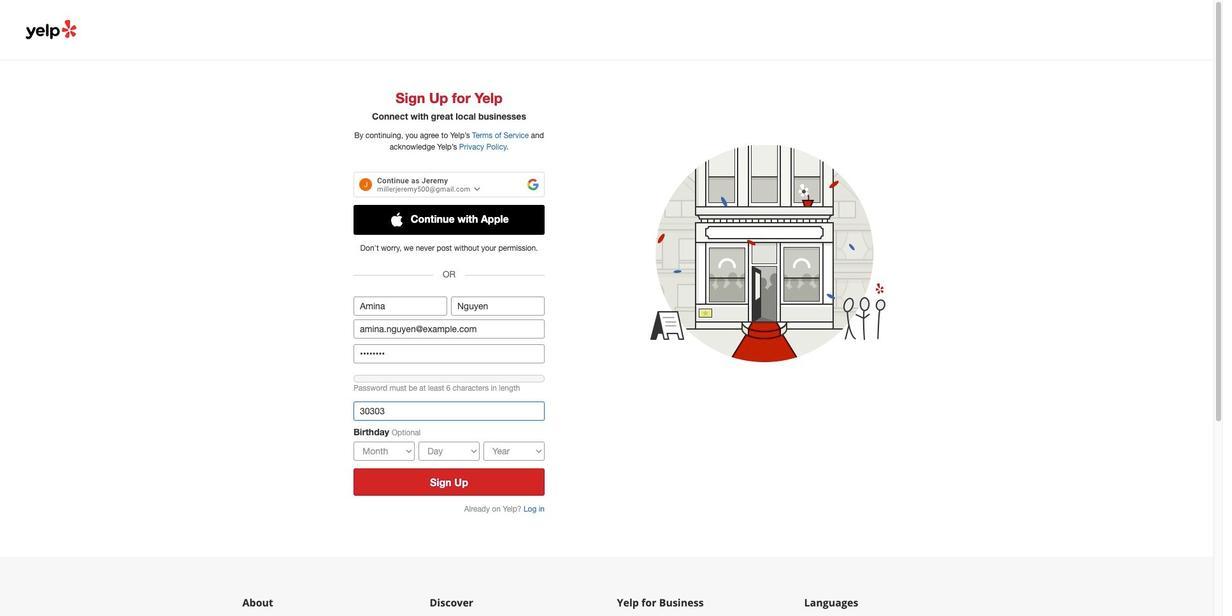 Task type: locate. For each thing, give the bounding box(es) containing it.
Email email field
[[354, 320, 545, 339]]

Last Name text field
[[451, 297, 545, 316]]

Password password field
[[354, 345, 545, 364]]



Task type: describe. For each thing, give the bounding box(es) containing it.
ZIP Code text field
[[354, 402, 545, 421]]

First Name text field
[[354, 297, 447, 316]]



Task type: vqa. For each thing, say whether or not it's contained in the screenshot.
PASSWORD password field
yes



